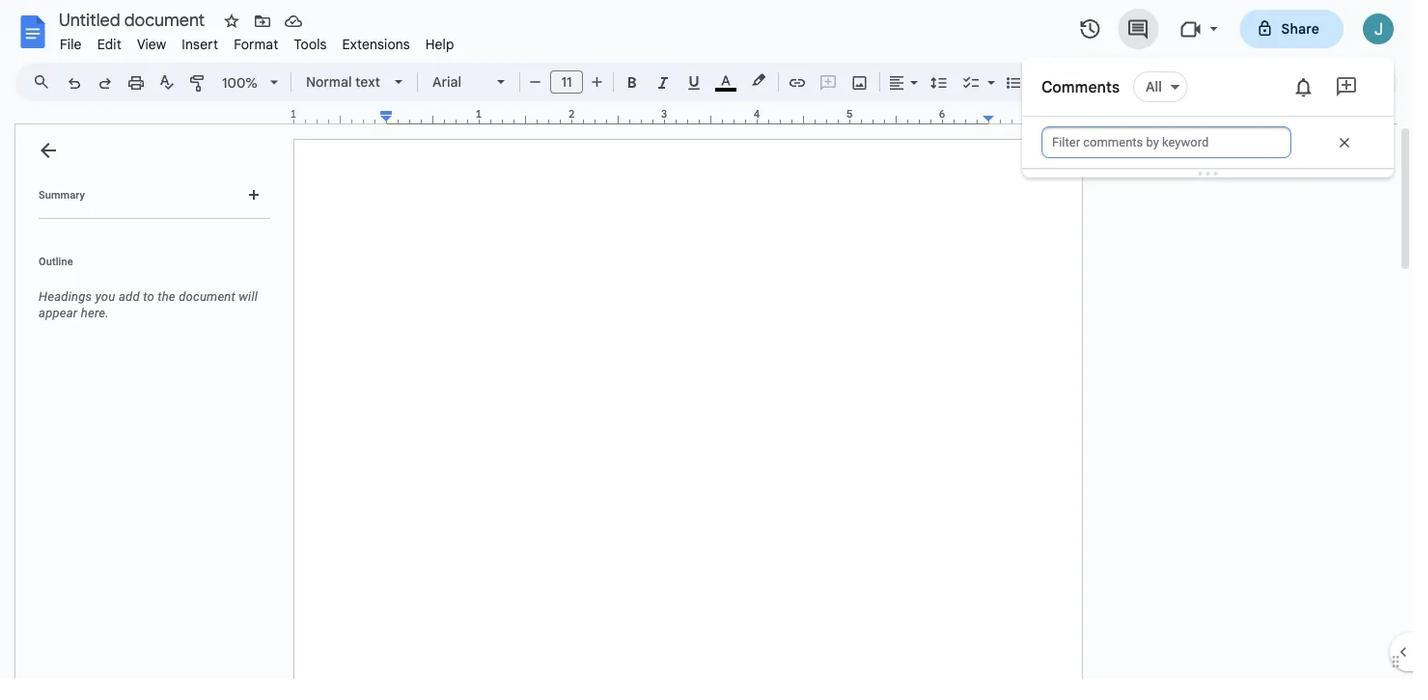 Task type: describe. For each thing, give the bounding box(es) containing it.
arial option
[[432, 69, 486, 96]]

text color image
[[715, 69, 737, 92]]

right margin image
[[984, 109, 1081, 124]]

file
[[60, 36, 82, 53]]

menu bar inside 'menu bar' banner
[[52, 25, 462, 57]]

share button
[[1240, 10, 1344, 48]]

Menus field
[[24, 69, 67, 96]]

insert
[[182, 36, 218, 53]]

outline
[[39, 255, 73, 267]]

document outline element
[[15, 125, 278, 680]]

tools
[[294, 36, 327, 53]]

arial
[[432, 73, 462, 90]]

summary
[[39, 189, 85, 201]]

Zoom text field
[[217, 70, 264, 97]]

all button
[[1133, 71, 1188, 102]]

all
[[1146, 78, 1162, 95]]

Rename text field
[[52, 8, 216, 31]]

view menu item
[[129, 33, 174, 56]]

insert menu item
[[174, 33, 226, 56]]

styles list. normal text selected. option
[[306, 69, 383, 96]]

text
[[355, 73, 380, 90]]

left margin image
[[294, 109, 392, 124]]

normal
[[306, 73, 352, 90]]

comments
[[1042, 77, 1120, 97]]

line & paragraph spacing image
[[928, 69, 950, 96]]

help menu item
[[418, 33, 462, 56]]

file menu item
[[52, 33, 89, 56]]

format
[[234, 36, 278, 53]]

extensions
[[342, 36, 410, 53]]

share
[[1282, 20, 1320, 37]]



Task type: vqa. For each thing, say whether or not it's contained in the screenshot.
► corresponding to allouts
no



Task type: locate. For each thing, give the bounding box(es) containing it.
outline heading
[[15, 254, 278, 281]]

you
[[95, 290, 115, 304]]

edit
[[97, 36, 122, 53]]

document
[[179, 290, 236, 304]]

Zoom field
[[214, 69, 287, 98]]

will
[[239, 290, 258, 304]]

Font size text field
[[551, 70, 582, 94]]

Filter comments by keyword text field
[[1042, 126, 1291, 158]]

edit menu item
[[89, 33, 129, 56]]

normal text
[[306, 73, 380, 90]]

headings
[[39, 290, 92, 304]]

extensions menu item
[[335, 33, 418, 56]]

tools menu item
[[286, 33, 335, 56]]

view
[[137, 36, 166, 53]]

main toolbar
[[57, 0, 1176, 400]]

insert image image
[[849, 69, 871, 96]]

1
[[290, 108, 297, 121]]

here.
[[81, 306, 109, 321]]

appear
[[39, 306, 78, 321]]

comment history dialogue. dialog
[[1022, 58, 1394, 178]]

to
[[143, 290, 154, 304]]

comments application
[[0, 0, 1413, 680]]

menu bar containing file
[[52, 25, 462, 57]]

format menu item
[[226, 33, 286, 56]]

Font size field
[[550, 70, 591, 95]]

menu bar banner
[[0, 0, 1413, 680]]

help
[[425, 36, 454, 53]]

menu bar
[[52, 25, 462, 57]]

the
[[158, 290, 176, 304]]

add
[[119, 290, 140, 304]]

Star checkbox
[[218, 8, 245, 35]]

highlight color image
[[748, 69, 769, 92]]

headings you add to the document will appear here.
[[39, 290, 258, 321]]

summary heading
[[39, 187, 85, 203]]



